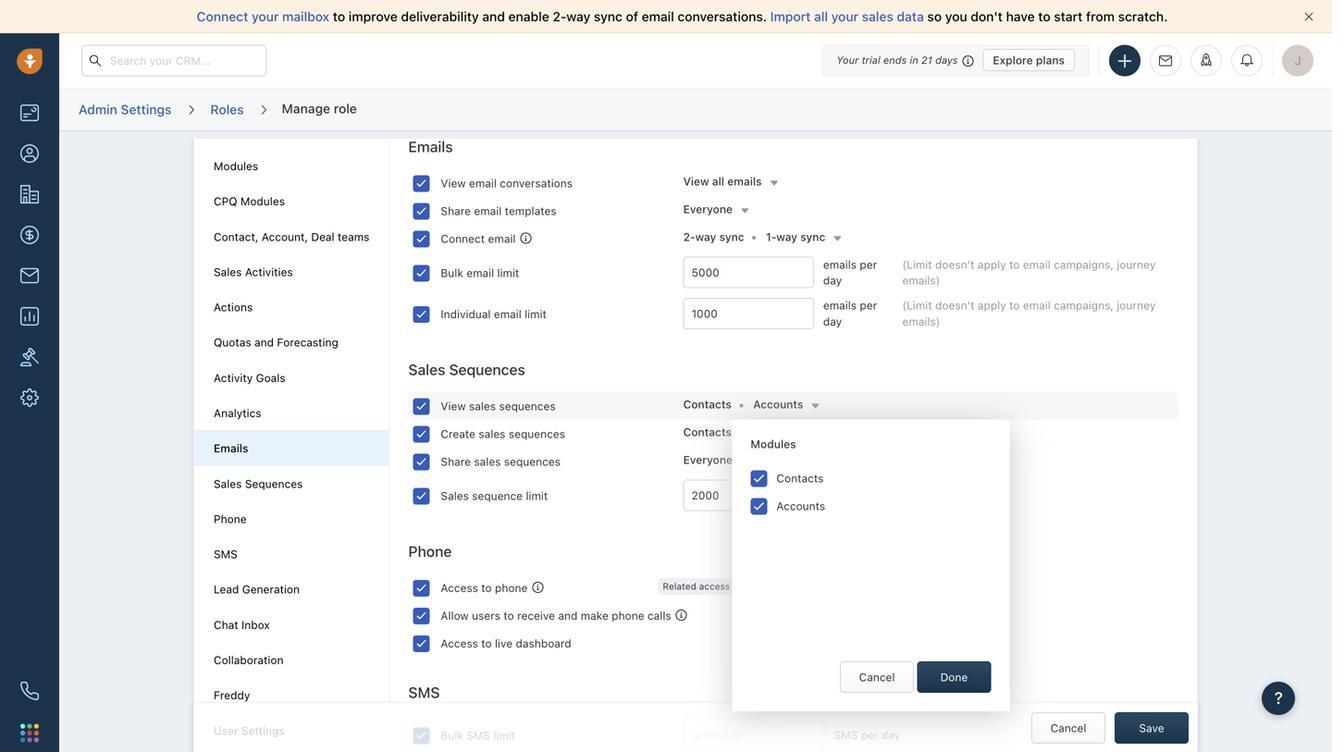 Task type: locate. For each thing, give the bounding box(es) containing it.
0 horizontal spatial sequences
[[245, 477, 303, 490]]

sync left the 1-
[[720, 230, 745, 243]]

0 horizontal spatial 2-
[[553, 9, 567, 24]]

2 horizontal spatial sync
[[801, 230, 826, 243]]

freshworks switcher image
[[20, 724, 39, 743]]

1 horizontal spatial sales sequences
[[409, 361, 525, 378]]

0 vertical spatial cancel
[[860, 671, 895, 684]]

phone up access to phone
[[409, 543, 452, 560]]

allow
[[441, 610, 469, 623]]

sales up create sales sequences
[[469, 400, 496, 413]]

close image
[[1305, 12, 1314, 21]]

settings right the user
[[242, 724, 285, 737]]

way right 2-way sync at the right
[[777, 230, 798, 243]]

accounts for view sales sequences
[[754, 398, 804, 411]]

2 vertical spatial and
[[558, 610, 578, 623]]

freddy
[[214, 689, 250, 702]]

explore plans
[[993, 54, 1065, 67]]

settings right "admin"
[[121, 102, 172, 117]]

0 vertical spatial share
[[441, 204, 471, 217]]

chat inbox
[[214, 619, 270, 632]]

day for bulk sms limit
[[882, 729, 901, 742]]

0 vertical spatial accounts
[[754, 398, 804, 411]]

2 emails) from the top
[[903, 315, 941, 328]]

2 everyone from the top
[[684, 454, 733, 467]]

view up share email templates
[[441, 177, 466, 190]]

campaigns,
[[1054, 258, 1114, 271], [1054, 299, 1114, 312]]

day for individual email limit
[[824, 315, 842, 328]]

day
[[824, 274, 842, 287], [824, 315, 842, 328], [882, 729, 901, 742]]

sales left sequence
[[441, 490, 469, 503]]

and left the enable
[[483, 9, 505, 24]]

2 vertical spatial enter value number field
[[684, 480, 825, 511]]

sync
[[594, 9, 623, 24], [720, 230, 745, 243], [801, 230, 826, 243]]

and
[[483, 9, 505, 24], [255, 336, 274, 349], [558, 610, 578, 623]]

1 vertical spatial journey
[[1117, 299, 1156, 312]]

0 horizontal spatial all
[[713, 175, 725, 188]]

2 emails per day from the top
[[824, 299, 878, 328]]

0 vertical spatial (limit doesn't apply to email campaigns, journey emails)
[[903, 258, 1156, 287]]

1 access from the top
[[441, 582, 478, 595]]

import
[[771, 9, 811, 24]]

create
[[441, 428, 476, 441]]

1 horizontal spatial sequences
[[449, 361, 525, 378]]

emails up view email conversations
[[409, 138, 453, 155]]

0 vertical spatial sequences
[[499, 400, 556, 413]]

share for share sales sequences
[[441, 455, 471, 468]]

and right quotas
[[255, 336, 274, 349]]

campaigns, for individual email limit
[[1054, 299, 1114, 312]]

sms link
[[214, 548, 238, 561]]

1 vertical spatial share
[[441, 455, 471, 468]]

0 vertical spatial (limit
[[903, 258, 933, 271]]

1 horizontal spatial settings
[[242, 724, 285, 737]]

0 vertical spatial contacts
[[684, 398, 732, 411]]

mailbox
[[282, 9, 330, 24]]

sequences
[[499, 400, 556, 413], [509, 428, 566, 441], [504, 455, 561, 468]]

2 doesn't from the top
[[936, 299, 975, 312]]

2-way sync
[[684, 230, 745, 243]]

emails per day for individual email limit
[[824, 299, 878, 328]]

0 vertical spatial modules
[[214, 160, 258, 173]]

connect for connect email
[[441, 232, 485, 245]]

1 horizontal spatial phone
[[409, 543, 452, 560]]

1 emails) from the top
[[903, 274, 941, 287]]

0 vertical spatial enter value number field
[[684, 257, 814, 288]]

connect up bulk email limit
[[441, 232, 485, 245]]

0 horizontal spatial cancel button
[[840, 662, 914, 693]]

you
[[946, 9, 968, 24]]

actions
[[214, 301, 253, 314]]

(limit for individual email limit
[[903, 299, 933, 312]]

inbox
[[242, 619, 270, 632]]

2 enter value number field from the top
[[684, 298, 814, 329]]

0 vertical spatial day
[[824, 274, 842, 287]]

1 vertical spatial access
[[441, 637, 478, 650]]

1 vertical spatial day
[[824, 315, 842, 328]]

0 vertical spatial all
[[815, 9, 828, 24]]

cancel button left save
[[1032, 713, 1106, 744]]

sync left of
[[594, 9, 623, 24]]

0 vertical spatial per
[[860, 258, 878, 271]]

collaboration link
[[214, 654, 284, 667]]

access for access to live dashboard
[[441, 637, 478, 650]]

analytics link
[[214, 407, 262, 420]]

limit up "individual email limit"
[[498, 267, 520, 280]]

1 horizontal spatial phone
[[612, 610, 645, 623]]

Unlimited number field
[[684, 720, 825, 751]]

view for sales sequences
[[441, 400, 466, 413]]

emails) for bulk email limit
[[903, 274, 941, 287]]

to
[[333, 9, 345, 24], [1039, 9, 1051, 24], [1010, 258, 1020, 271], [1010, 299, 1020, 312], [482, 582, 492, 595], [504, 610, 514, 623], [482, 637, 492, 650]]

cancel button up the sms per day
[[840, 662, 914, 693]]

2 vertical spatial day
[[882, 729, 901, 742]]

2 apply from the top
[[978, 299, 1007, 312]]

1 vertical spatial all
[[713, 175, 725, 188]]

sales sequences down emails link
[[214, 477, 303, 490]]

1 horizontal spatial 2-
[[684, 230, 696, 243]]

0 vertical spatial emails
[[728, 175, 762, 188]]

1 campaigns, from the top
[[1054, 258, 1114, 271]]

per for individual email limit
[[860, 299, 878, 312]]

emails for bulk email limit
[[824, 258, 857, 271]]

2 (limit doesn't apply to email campaigns, journey emails) from the top
[[903, 299, 1156, 328]]

2- right the enable
[[553, 9, 567, 24]]

sales sequences up view sales sequences
[[409, 361, 525, 378]]

share down create
[[441, 455, 471, 468]]

all up 2-way sync at the right
[[713, 175, 725, 188]]

settings inside "link"
[[121, 102, 172, 117]]

phone left includes the ability to view and delete call recordings image
[[495, 582, 528, 595]]

sequences down emails link
[[245, 477, 303, 490]]

1 horizontal spatial sync
[[720, 230, 745, 243]]

0 vertical spatial sales sequences
[[409, 361, 525, 378]]

related access
[[663, 581, 730, 592]]

0 horizontal spatial settings
[[121, 102, 172, 117]]

individual
[[441, 308, 491, 321]]

2 vertical spatial per
[[861, 729, 879, 742]]

cancel for done
[[860, 671, 895, 684]]

0 vertical spatial cancel button
[[840, 662, 914, 693]]

sequences up create sales sequences
[[499, 400, 556, 413]]

way right the enable
[[567, 9, 591, 24]]

sales down view sales sequences
[[479, 428, 506, 441]]

way
[[567, 9, 591, 24], [696, 230, 717, 243], [777, 230, 798, 243]]

sales up "actions" link
[[214, 266, 242, 279]]

share
[[441, 204, 471, 217], [441, 455, 471, 468]]

your left mailbox
[[252, 9, 279, 24]]

role
[[334, 101, 357, 116]]

2 horizontal spatial way
[[777, 230, 798, 243]]

0 vertical spatial bulk
[[441, 267, 464, 280]]

sales down "individual"
[[409, 361, 446, 378]]

journey for individual email limit
[[1117, 299, 1156, 312]]

sync for 2-way sync
[[720, 230, 745, 243]]

2 vertical spatial sequences
[[504, 455, 561, 468]]

1 vertical spatial emails
[[214, 442, 249, 455]]

1 horizontal spatial cancel
[[1051, 722, 1087, 735]]

1 horizontal spatial your
[[832, 9, 859, 24]]

contacts
[[684, 398, 732, 411], [684, 426, 732, 439], [777, 472, 824, 485]]

view up create
[[441, 400, 466, 413]]

your up your
[[832, 9, 859, 24]]

import all your sales data link
[[771, 9, 928, 24]]

1 (limit from the top
[[903, 258, 933, 271]]

0 horizontal spatial cancel
[[860, 671, 895, 684]]

1 vertical spatial bulk
[[441, 730, 464, 742]]

cancel left save
[[1051, 722, 1087, 735]]

everyone
[[684, 203, 733, 216], [684, 454, 733, 467]]

1 vertical spatial sequences
[[509, 428, 566, 441]]

cancel
[[860, 671, 895, 684], [1051, 722, 1087, 735]]

sequences down create sales sequences
[[504, 455, 561, 468]]

Enter value number field
[[684, 257, 814, 288], [684, 298, 814, 329], [684, 480, 825, 511]]

emails
[[728, 175, 762, 188], [824, 258, 857, 271], [824, 299, 857, 312]]

sales left data
[[862, 9, 894, 24]]

emails per day
[[824, 258, 878, 287], [824, 299, 878, 328]]

sales for share sales sequences
[[474, 455, 501, 468]]

connect for connect your mailbox to improve deliverability and enable 2-way sync of email conversations. import all your sales data so you don't have to start from scratch.
[[197, 9, 248, 24]]

sales
[[214, 266, 242, 279], [409, 361, 446, 378], [214, 477, 242, 490], [441, 490, 469, 503]]

your
[[837, 54, 859, 66]]

all right import
[[815, 9, 828, 24]]

2 share from the top
[[441, 455, 471, 468]]

sales down create sales sequences
[[474, 455, 501, 468]]

campaigns, for bulk email limit
[[1054, 258, 1114, 271]]

2 journey from the top
[[1117, 299, 1156, 312]]

limit right "individual"
[[525, 308, 547, 321]]

teams
[[338, 230, 370, 243]]

1 horizontal spatial connect
[[441, 232, 485, 245]]

1 vertical spatial apply
[[978, 299, 1007, 312]]

accounts for create sales sequences
[[754, 426, 804, 439]]

per for bulk sms limit
[[861, 729, 879, 742]]

view sales sequences
[[441, 400, 556, 413]]

0 vertical spatial connect
[[197, 9, 248, 24]]

users
[[472, 610, 501, 623]]

1 journey from the top
[[1117, 258, 1156, 271]]

1 enter value number field from the top
[[684, 257, 814, 288]]

1 apply from the top
[[978, 258, 1007, 271]]

sync right the 1-
[[801, 230, 826, 243]]

1 emails per day from the top
[[824, 258, 878, 287]]

1 (limit doesn't apply to email campaigns, journey emails) from the top
[[903, 258, 1156, 287]]

1 bulk from the top
[[441, 267, 464, 280]]

0 horizontal spatial phone
[[214, 513, 247, 526]]

1 horizontal spatial cancel button
[[1032, 713, 1106, 744]]

journey
[[1117, 258, 1156, 271], [1117, 299, 1156, 312]]

1 vertical spatial enter value number field
[[684, 298, 814, 329]]

0 horizontal spatial way
[[567, 9, 591, 24]]

1 vertical spatial 2-
[[684, 230, 696, 243]]

(limit doesn't apply to email campaigns, journey emails)
[[903, 258, 1156, 287], [903, 299, 1156, 328]]

doesn't
[[936, 258, 975, 271], [936, 299, 975, 312]]

0 vertical spatial access
[[441, 582, 478, 595]]

for users who've connected their email, unchecking this option will disconnect their mailbox from the crm image
[[521, 233, 532, 244]]

0 vertical spatial everyone
[[684, 203, 733, 216]]

view up 2-way sync at the right
[[684, 175, 709, 188]]

view for emails
[[441, 177, 466, 190]]

all
[[815, 9, 828, 24], [713, 175, 725, 188]]

0 vertical spatial emails per day
[[824, 258, 878, 287]]

share up connect email
[[441, 204, 471, 217]]

and left make
[[558, 610, 578, 623]]

1 vertical spatial emails)
[[903, 315, 941, 328]]

save button
[[1115, 713, 1189, 744]]

1-way sync
[[766, 230, 826, 243]]

access down allow
[[441, 637, 478, 650]]

contact,
[[214, 230, 259, 243]]

1 vertical spatial contacts
[[684, 426, 732, 439]]

cancel up the sms per day
[[860, 671, 895, 684]]

0 vertical spatial journey
[[1117, 258, 1156, 271]]

1 vertical spatial sequences
[[245, 477, 303, 490]]

sales up phone link
[[214, 477, 242, 490]]

1 vertical spatial cancel button
[[1032, 713, 1106, 744]]

1 horizontal spatial way
[[696, 230, 717, 243]]

way down view all emails
[[696, 230, 717, 243]]

2 vertical spatial emails
[[824, 299, 857, 312]]

emails for individual email limit
[[824, 299, 857, 312]]

days
[[936, 54, 958, 66]]

21
[[922, 54, 933, 66]]

0 vertical spatial emails
[[409, 138, 453, 155]]

1 vertical spatial cancel
[[1051, 722, 1087, 735]]

view all emails
[[684, 175, 762, 188]]

(limit doesn't apply to email campaigns, journey emails) for bulk email limit
[[903, 258, 1156, 287]]

3 enter value number field from the top
[[684, 480, 825, 511]]

limit right sequence
[[526, 490, 548, 503]]

1 vertical spatial campaigns,
[[1054, 299, 1114, 312]]

2 bulk from the top
[[441, 730, 464, 742]]

your
[[252, 9, 279, 24], [832, 9, 859, 24]]

way for 1-way sync
[[777, 230, 798, 243]]

connect your mailbox link
[[197, 9, 333, 24]]

connect up search your crm... text box at left top
[[197, 9, 248, 24]]

0 vertical spatial campaigns,
[[1054, 258, 1114, 271]]

0 horizontal spatial and
[[255, 336, 274, 349]]

phone up sms link
[[214, 513, 247, 526]]

(limit doesn't apply to email campaigns, journey emails) for individual email limit
[[903, 299, 1156, 328]]

0 vertical spatial phone
[[495, 582, 528, 595]]

bulk for bulk email limit
[[441, 267, 464, 280]]

emails down analytics link
[[214, 442, 249, 455]]

contacts for view sales sequences
[[684, 398, 732, 411]]

0 vertical spatial doesn't
[[936, 258, 975, 271]]

1 vertical spatial doesn't
[[936, 299, 975, 312]]

sales sequences
[[409, 361, 525, 378], [214, 477, 303, 490]]

access up allow
[[441, 582, 478, 595]]

sequences up share sales sequences
[[509, 428, 566, 441]]

0 horizontal spatial your
[[252, 9, 279, 24]]

analytics
[[214, 407, 262, 420]]

in
[[910, 54, 919, 66]]

1 vertical spatial (limit
[[903, 299, 933, 312]]

cpq modules
[[214, 195, 285, 208]]

scratch.
[[1119, 9, 1168, 24]]

0 horizontal spatial emails
[[214, 442, 249, 455]]

0 vertical spatial emails)
[[903, 274, 941, 287]]

cpq
[[214, 195, 237, 208]]

0 vertical spatial and
[[483, 9, 505, 24]]

doesn't for bulk email limit
[[936, 258, 975, 271]]

1 doesn't from the top
[[936, 258, 975, 271]]

sales sequences link
[[214, 477, 303, 490]]

1 vertical spatial (limit doesn't apply to email campaigns, journey emails)
[[903, 299, 1156, 328]]

2 access from the top
[[441, 637, 478, 650]]

1 vertical spatial phone
[[612, 610, 645, 623]]

user
[[214, 724, 238, 737]]

sequences up view sales sequences
[[449, 361, 525, 378]]

2- down view all emails
[[684, 230, 696, 243]]

done button
[[918, 662, 992, 693]]

1 vertical spatial settings
[[242, 724, 285, 737]]

share for share email templates
[[441, 204, 471, 217]]

(limit for bulk email limit
[[903, 258, 933, 271]]

0 horizontal spatial sync
[[594, 9, 623, 24]]

limit down the live
[[494, 730, 516, 742]]

emails per day for bulk email limit
[[824, 258, 878, 287]]

activity
[[214, 371, 253, 384]]

1 vertical spatial emails per day
[[824, 299, 878, 328]]

(limit
[[903, 258, 933, 271], [903, 299, 933, 312]]

settings
[[121, 102, 172, 117], [242, 724, 285, 737]]

settings for admin settings
[[121, 102, 172, 117]]

so
[[928, 9, 942, 24]]

2 horizontal spatial and
[[558, 610, 578, 623]]

1 vertical spatial per
[[860, 299, 878, 312]]

send email image
[[1160, 55, 1173, 67]]

0 vertical spatial apply
[[978, 258, 1007, 271]]

1 vertical spatial emails
[[824, 258, 857, 271]]

2 campaigns, from the top
[[1054, 299, 1114, 312]]

1 share from the top
[[441, 204, 471, 217]]

1 vertical spatial connect
[[441, 232, 485, 245]]

2 (limit from the top
[[903, 299, 933, 312]]

1 vertical spatial sales sequences
[[214, 477, 303, 490]]

phone left calls
[[612, 610, 645, 623]]

sequences
[[449, 361, 525, 378], [245, 477, 303, 490]]

sales
[[862, 9, 894, 24], [469, 400, 496, 413], [479, 428, 506, 441], [474, 455, 501, 468]]



Task type: describe. For each thing, give the bounding box(es) containing it.
sequences for create sales sequences
[[509, 428, 566, 441]]

per for bulk email limit
[[860, 258, 878, 271]]

roles link
[[210, 95, 245, 124]]

0 vertical spatial phone
[[214, 513, 247, 526]]

sequences for share sales sequences
[[504, 455, 561, 468]]

enter value number field for individual email limit
[[684, 298, 814, 329]]

apply for bulk email limit
[[978, 258, 1007, 271]]

chat inbox link
[[214, 619, 270, 632]]

chat
[[214, 619, 238, 632]]

access for access to phone
[[441, 582, 478, 595]]

deal
[[311, 230, 335, 243]]

deliverability
[[401, 9, 479, 24]]

manage role
[[282, 101, 357, 116]]

cancel button for save
[[1032, 713, 1106, 744]]

limit for bulk sms limit
[[494, 730, 516, 742]]

collaboration
[[214, 654, 284, 667]]

limit for sales sequence limit
[[526, 490, 548, 503]]

what's new image
[[1200, 53, 1213, 66]]

bulk sms limit
[[441, 730, 516, 742]]

lead generation
[[214, 583, 300, 596]]

make
[[581, 610, 609, 623]]

sync for 1-way sync
[[801, 230, 826, 243]]

roles
[[210, 102, 244, 117]]

doesn't for individual email limit
[[936, 299, 975, 312]]

properties image
[[20, 348, 39, 367]]

cpq modules link
[[214, 195, 285, 208]]

sales activities link
[[214, 266, 293, 279]]

phone image
[[20, 682, 39, 701]]

connect email
[[441, 232, 516, 245]]

2 vertical spatial contacts
[[777, 472, 824, 485]]

1 horizontal spatial and
[[483, 9, 505, 24]]

calls
[[648, 610, 672, 623]]

modules link
[[214, 160, 258, 173]]

conversations
[[500, 177, 573, 190]]

goals
[[256, 371, 286, 384]]

conversations.
[[678, 9, 767, 24]]

trial
[[862, 54, 881, 66]]

from
[[1087, 9, 1115, 24]]

access to live dashboard
[[441, 637, 572, 650]]

user settings
[[214, 724, 285, 737]]

emails) for individual email limit
[[903, 315, 941, 328]]

1 vertical spatial modules
[[241, 195, 285, 208]]

0 horizontal spatial sales sequences
[[214, 477, 303, 490]]

user settings link
[[214, 724, 285, 737]]

day for bulk email limit
[[824, 274, 842, 287]]

0 horizontal spatial phone
[[495, 582, 528, 595]]

way for 2-way sync
[[696, 230, 717, 243]]

sms per day
[[835, 729, 901, 742]]

manage
[[282, 101, 331, 116]]

bulk for bulk sms limit
[[441, 730, 464, 742]]

done
[[941, 671, 968, 684]]

limit for individual email limit
[[525, 308, 547, 321]]

1 everyone from the top
[[684, 203, 733, 216]]

lead
[[214, 583, 239, 596]]

settings for user settings
[[242, 724, 285, 737]]

1-
[[766, 230, 777, 243]]

individual email limit
[[441, 308, 547, 321]]

explore
[[993, 54, 1034, 67]]

allow users to receive and make phone calls
[[441, 610, 672, 623]]

ends
[[884, 54, 907, 66]]

admin settings
[[79, 102, 172, 117]]

sales for create sales sequences
[[479, 428, 506, 441]]

create sales sequences
[[441, 428, 566, 441]]

your trial ends in 21 days
[[837, 54, 958, 66]]

templates
[[505, 204, 557, 217]]

contacts for create sales sequences
[[684, 426, 732, 439]]

sequences for view sales sequences
[[499, 400, 556, 413]]

have
[[1007, 9, 1035, 24]]

receive
[[517, 610, 555, 623]]

activities
[[245, 266, 293, 279]]

live
[[495, 637, 513, 650]]

phone element
[[11, 673, 48, 710]]

sales activities
[[214, 266, 293, 279]]

enable
[[509, 9, 550, 24]]

cancel for save
[[1051, 722, 1087, 735]]

cancel button for done
[[840, 662, 914, 693]]

quotas and forecasting link
[[214, 336, 339, 349]]

contact, account, deal teams link
[[214, 230, 370, 243]]

phone link
[[214, 513, 247, 526]]

2 your from the left
[[832, 9, 859, 24]]

account,
[[262, 230, 308, 243]]

access
[[699, 581, 730, 592]]

sales for view sales sequences
[[469, 400, 496, 413]]

quotas and forecasting
[[214, 336, 339, 349]]

activity goals
[[214, 371, 286, 384]]

quotas
[[214, 336, 251, 349]]

2 vertical spatial accounts
[[777, 500, 826, 513]]

connect your mailbox to improve deliverability and enable 2-way sync of email conversations. import all your sales data so you don't have to start from scratch.
[[197, 9, 1168, 24]]

apply for individual email limit
[[978, 299, 1007, 312]]

sales sequence limit
[[441, 490, 548, 503]]

admin
[[79, 102, 117, 117]]

start
[[1055, 9, 1083, 24]]

0 vertical spatial 2-
[[553, 9, 567, 24]]

freddy link
[[214, 689, 250, 702]]

dashboard
[[516, 637, 572, 650]]

improve
[[349, 9, 398, 24]]

sequence
[[472, 490, 523, 503]]

1 horizontal spatial emails
[[409, 138, 453, 155]]

0 vertical spatial sequences
[[449, 361, 525, 378]]

admin settings link
[[78, 95, 173, 124]]

1 your from the left
[[252, 9, 279, 24]]

includes the ability to view and delete call recordings image
[[533, 582, 544, 593]]

emails link
[[214, 442, 249, 455]]

plans
[[1037, 54, 1065, 67]]

actions link
[[214, 301, 253, 314]]

related
[[663, 581, 697, 592]]

2 vertical spatial modules
[[751, 438, 797, 451]]

activity goals link
[[214, 371, 286, 384]]

1 horizontal spatial all
[[815, 9, 828, 24]]

to use the built-in phone dialer or phone apps built from our marketplace, enable this permission image
[[676, 610, 687, 621]]

generation
[[242, 583, 300, 596]]

enter value number field for bulk email limit
[[684, 257, 814, 288]]

view email conversations
[[441, 177, 573, 190]]

share sales sequences
[[441, 455, 561, 468]]

of
[[626, 9, 639, 24]]

limit for bulk email limit
[[498, 267, 520, 280]]

1 vertical spatial phone
[[409, 543, 452, 560]]

forecasting
[[277, 336, 339, 349]]

Search your CRM... text field
[[81, 45, 267, 76]]

1 vertical spatial and
[[255, 336, 274, 349]]

journey for bulk email limit
[[1117, 258, 1156, 271]]

data
[[897, 9, 924, 24]]



Task type: vqa. For each thing, say whether or not it's contained in the screenshot.
Import
yes



